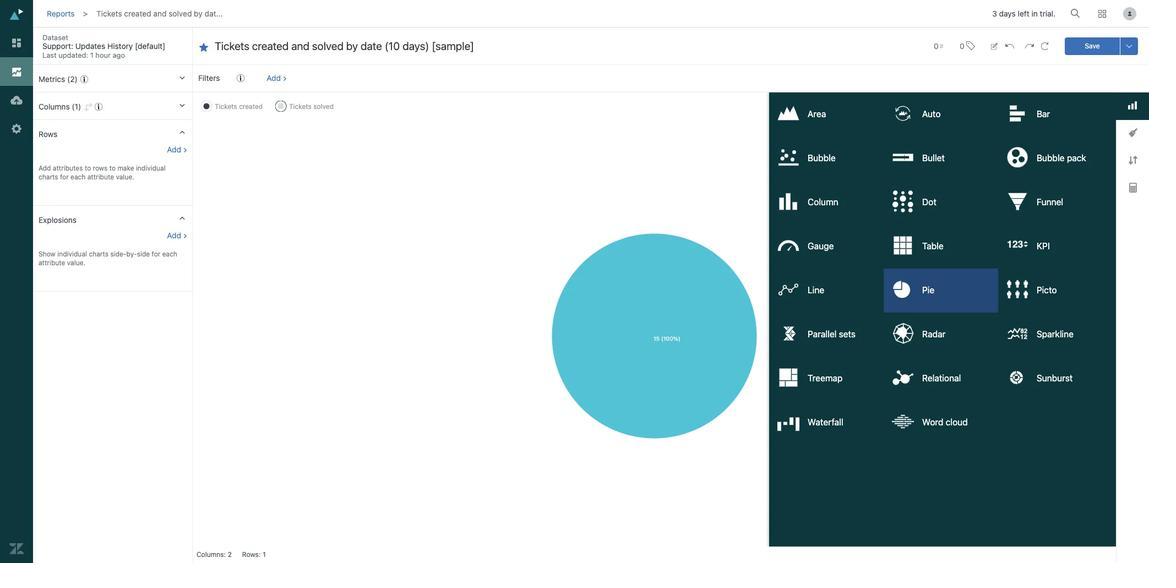 Task type: vqa. For each thing, say whether or not it's contained in the screenshot.
Sample Ticket: Free Repair link
no



Task type: describe. For each thing, give the bounding box(es) containing it.
individual inside show individual charts side-by-side for each attribute value.
[[57, 250, 87, 258]]

open in-app guide image
[[95, 103, 102, 111]]

funnel
[[1037, 197, 1064, 207]]

dat...
[[205, 9, 223, 18]]

parallel
[[808, 330, 837, 339]]

save group
[[1066, 37, 1139, 55]]

make
[[118, 164, 134, 172]]

dataset
[[42, 33, 68, 42]]

metrics
[[39, 74, 65, 84]]

save
[[1086, 42, 1101, 50]]

word cloud
[[923, 418, 968, 428]]

days
[[1000, 9, 1016, 18]]

updates
[[75, 41, 105, 51]]

side-
[[110, 250, 126, 258]]

bullet
[[923, 153, 945, 163]]

kpi
[[1037, 241, 1051, 251]]

last
[[42, 51, 57, 60]]

add attributes to rows to make individual charts for each attribute value.
[[39, 164, 166, 181]]

combined shape image
[[1129, 129, 1138, 137]]

reports
[[47, 9, 75, 18]]

calc image
[[1130, 183, 1138, 193]]

each inside 'add attributes to rows to make individual charts for each attribute value.'
[[71, 173, 86, 181]]

tickets created and solved by dat...
[[96, 9, 223, 18]]

1 vertical spatial 1
[[263, 551, 266, 559]]

picto
[[1037, 285, 1058, 295]]

sparkline
[[1037, 330, 1074, 339]]

value. inside 'add attributes to rows to make individual charts for each attribute value.'
[[116, 173, 134, 181]]

left
[[1019, 9, 1030, 18]]

in
[[1032, 9, 1039, 18]]

charts inside 'add attributes to rows to make individual charts for each attribute value.'
[[39, 173, 58, 181]]

metrics (2)
[[39, 74, 78, 84]]

0 button
[[955, 34, 981, 58]]

sets
[[839, 330, 856, 339]]

(2)
[[67, 74, 78, 84]]

support:
[[42, 41, 73, 51]]

hour
[[96, 51, 111, 60]]

columns: 2
[[197, 551, 232, 559]]

0 for 0 button
[[960, 41, 965, 50]]

0 horizontal spatial open in-app guide image
[[80, 75, 88, 83]]

bubble pack
[[1037, 153, 1087, 163]]

filters
[[198, 73, 220, 83]]

auto
[[923, 109, 941, 119]]

[default]
[[135, 41, 165, 51]]

zendesk image
[[9, 542, 24, 556]]

area
[[808, 109, 827, 119]]

attributes
[[53, 164, 83, 172]]

by
[[194, 9, 203, 18]]

dashboard image
[[9, 36, 24, 50]]

bar
[[1037, 109, 1051, 119]]

1 to from the left
[[85, 164, 91, 172]]

save button
[[1066, 37, 1121, 55]]

relational
[[923, 374, 962, 384]]

and
[[153, 9, 167, 18]]

graph image
[[1129, 101, 1138, 110]]

explosions
[[39, 215, 77, 225]]

charts inside show individual charts side-by-side for each attribute value.
[[89, 250, 109, 258]]

add inside 'add attributes to rows to make individual charts for each attribute value.'
[[39, 164, 51, 172]]

cloud
[[946, 418, 968, 428]]

arrows image
[[1129, 156, 1138, 165]]



Task type: locate. For each thing, give the bounding box(es) containing it.
rows: 1
[[242, 551, 266, 559]]

0 vertical spatial each
[[71, 173, 86, 181]]

3
[[993, 9, 998, 18]]

bubble left pack
[[1037, 153, 1065, 163]]

1 vertical spatial attribute
[[39, 259, 65, 267]]

1 right rows:
[[263, 551, 266, 559]]

bubble for bubble
[[808, 153, 836, 163]]

(1)
[[72, 102, 81, 111]]

side
[[137, 250, 150, 258]]

updated:
[[59, 51, 88, 60]]

attribute down rows
[[87, 173, 114, 181]]

2
[[228, 551, 232, 559]]

0 horizontal spatial charts
[[39, 173, 58, 181]]

attribute inside show individual charts side-by-side for each attribute value.
[[39, 259, 65, 267]]

individual
[[136, 164, 166, 172], [57, 250, 87, 258]]

to
[[85, 164, 91, 172], [109, 164, 116, 172]]

2 bubble from the left
[[1037, 153, 1065, 163]]

each down attributes
[[71, 173, 86, 181]]

datasets image
[[9, 93, 24, 107]]

0 for 0 dropdown button
[[934, 41, 939, 50]]

gauge
[[808, 241, 834, 251]]

columns (1)
[[39, 102, 81, 111]]

0 horizontal spatial each
[[71, 173, 86, 181]]

3 days left in trial.
[[993, 9, 1056, 18]]

reports image
[[9, 64, 24, 79]]

individual right "show"
[[57, 250, 87, 258]]

bubble for bubble pack
[[1037, 153, 1065, 163]]

other options image
[[1126, 42, 1134, 50]]

trial.
[[1041, 9, 1056, 18]]

0 vertical spatial 1
[[90, 51, 94, 60]]

0 vertical spatial value.
[[116, 173, 134, 181]]

dot
[[923, 197, 937, 207]]

pack
[[1068, 153, 1087, 163]]

pie
[[923, 285, 935, 295]]

1 horizontal spatial individual
[[136, 164, 166, 172]]

1 vertical spatial value.
[[67, 259, 85, 267]]

individual inside 'add attributes to rows to make individual charts for each attribute value.'
[[136, 164, 166, 172]]

radar
[[923, 330, 946, 339]]

to right rows
[[109, 164, 116, 172]]

zendesk products image
[[1099, 10, 1107, 18]]

line
[[808, 285, 825, 295]]

each right 'side' at the top of the page
[[162, 250, 177, 258]]

column
[[808, 197, 839, 207]]

tickets
[[96, 9, 122, 18]]

0 vertical spatial for
[[60, 173, 69, 181]]

0 horizontal spatial bubble
[[808, 153, 836, 163]]

word
[[923, 418, 944, 428]]

each
[[71, 173, 86, 181], [162, 250, 177, 258]]

2 0 from the left
[[960, 41, 965, 50]]

value. down explosions
[[67, 259, 85, 267]]

0 vertical spatial attribute
[[87, 173, 114, 181]]

0 inside 0 button
[[960, 41, 965, 50]]

1 vertical spatial individual
[[57, 250, 87, 258]]

admin image
[[9, 122, 24, 136]]

open in-app guide image right (2)
[[80, 75, 88, 83]]

1 bubble from the left
[[808, 153, 836, 163]]

1 horizontal spatial each
[[162, 250, 177, 258]]

0 left 0 button
[[934, 41, 939, 50]]

ago
[[113, 51, 125, 60]]

0 right 0 dropdown button
[[960, 41, 965, 50]]

to left rows
[[85, 164, 91, 172]]

columns:
[[197, 551, 226, 559]]

for inside show individual charts side-by-side for each attribute value.
[[152, 250, 161, 258]]

1 horizontal spatial open in-app guide image
[[237, 74, 245, 82]]

open in-app guide image right 'filters'
[[237, 74, 245, 82]]

Search... field
[[1073, 5, 1084, 21]]

2 to from the left
[[109, 164, 116, 172]]

0 horizontal spatial value.
[[67, 259, 85, 267]]

0 button
[[930, 35, 949, 57]]

arrow right14 image
[[183, 36, 193, 46]]

value.
[[116, 173, 134, 181], [67, 259, 85, 267]]

add
[[267, 73, 281, 83], [167, 145, 181, 154], [39, 164, 51, 172], [167, 231, 181, 240]]

0 horizontal spatial for
[[60, 173, 69, 181]]

1 vertical spatial for
[[152, 250, 161, 258]]

show
[[39, 250, 56, 258]]

for right 'side' at the top of the page
[[152, 250, 161, 258]]

value. inside show individual charts side-by-side for each attribute value.
[[67, 259, 85, 267]]

by-
[[126, 250, 137, 258]]

created
[[124, 9, 151, 18]]

1 horizontal spatial attribute
[[87, 173, 114, 181]]

bubble
[[808, 153, 836, 163], [1037, 153, 1065, 163]]

columns
[[39, 102, 70, 111]]

1 vertical spatial each
[[162, 250, 177, 258]]

value. down make
[[116, 173, 134, 181]]

attribute
[[87, 173, 114, 181], [39, 259, 65, 267]]

dataset support: updates history [default] last updated: 1 hour ago
[[42, 33, 165, 60]]

for
[[60, 173, 69, 181], [152, 250, 161, 258]]

charts down attributes
[[39, 173, 58, 181]]

1 vertical spatial charts
[[89, 250, 109, 258]]

for inside 'add attributes to rows to make individual charts for each attribute value.'
[[60, 173, 69, 181]]

0 horizontal spatial individual
[[57, 250, 87, 258]]

None text field
[[215, 39, 912, 54]]

waterfall
[[808, 418, 844, 428]]

charts
[[39, 173, 58, 181], [89, 250, 109, 258]]

0
[[934, 41, 939, 50], [960, 41, 965, 50]]

bubble up column
[[808, 153, 836, 163]]

0 inside 0 dropdown button
[[934, 41, 939, 50]]

1 horizontal spatial 1
[[263, 551, 266, 559]]

1 0 from the left
[[934, 41, 939, 50]]

1 horizontal spatial value.
[[116, 173, 134, 181]]

1
[[90, 51, 94, 60], [263, 551, 266, 559]]

0 vertical spatial individual
[[136, 164, 166, 172]]

0 horizontal spatial 1
[[90, 51, 94, 60]]

0 horizontal spatial attribute
[[39, 259, 65, 267]]

rows:
[[242, 551, 261, 559]]

charts left side-
[[89, 250, 109, 258]]

0 vertical spatial charts
[[39, 173, 58, 181]]

rows
[[93, 164, 108, 172]]

1 left hour
[[90, 51, 94, 60]]

treemap
[[808, 374, 843, 384]]

1 horizontal spatial 0
[[960, 41, 965, 50]]

1 horizontal spatial charts
[[89, 250, 109, 258]]

table
[[923, 241, 944, 251]]

history
[[107, 41, 133, 51]]

individual right make
[[136, 164, 166, 172]]

1 horizontal spatial bubble
[[1037, 153, 1065, 163]]

1 inside the "dataset support: updates history [default] last updated: 1 hour ago"
[[90, 51, 94, 60]]

attribute down "show"
[[39, 259, 65, 267]]

parallel sets
[[808, 330, 856, 339]]

solved
[[169, 9, 192, 18]]

0 horizontal spatial 0
[[934, 41, 939, 50]]

1 horizontal spatial to
[[109, 164, 116, 172]]

rows
[[39, 129, 57, 139]]

each inside show individual charts side-by-side for each attribute value.
[[162, 250, 177, 258]]

attribute inside 'add attributes to rows to make individual charts for each attribute value.'
[[87, 173, 114, 181]]

0 horizontal spatial to
[[85, 164, 91, 172]]

for down attributes
[[60, 173, 69, 181]]

show individual charts side-by-side for each attribute value.
[[39, 250, 177, 267]]

open in-app guide image
[[237, 74, 245, 82], [80, 75, 88, 83]]

1 horizontal spatial for
[[152, 250, 161, 258]]

sunburst
[[1037, 374, 1074, 384]]



